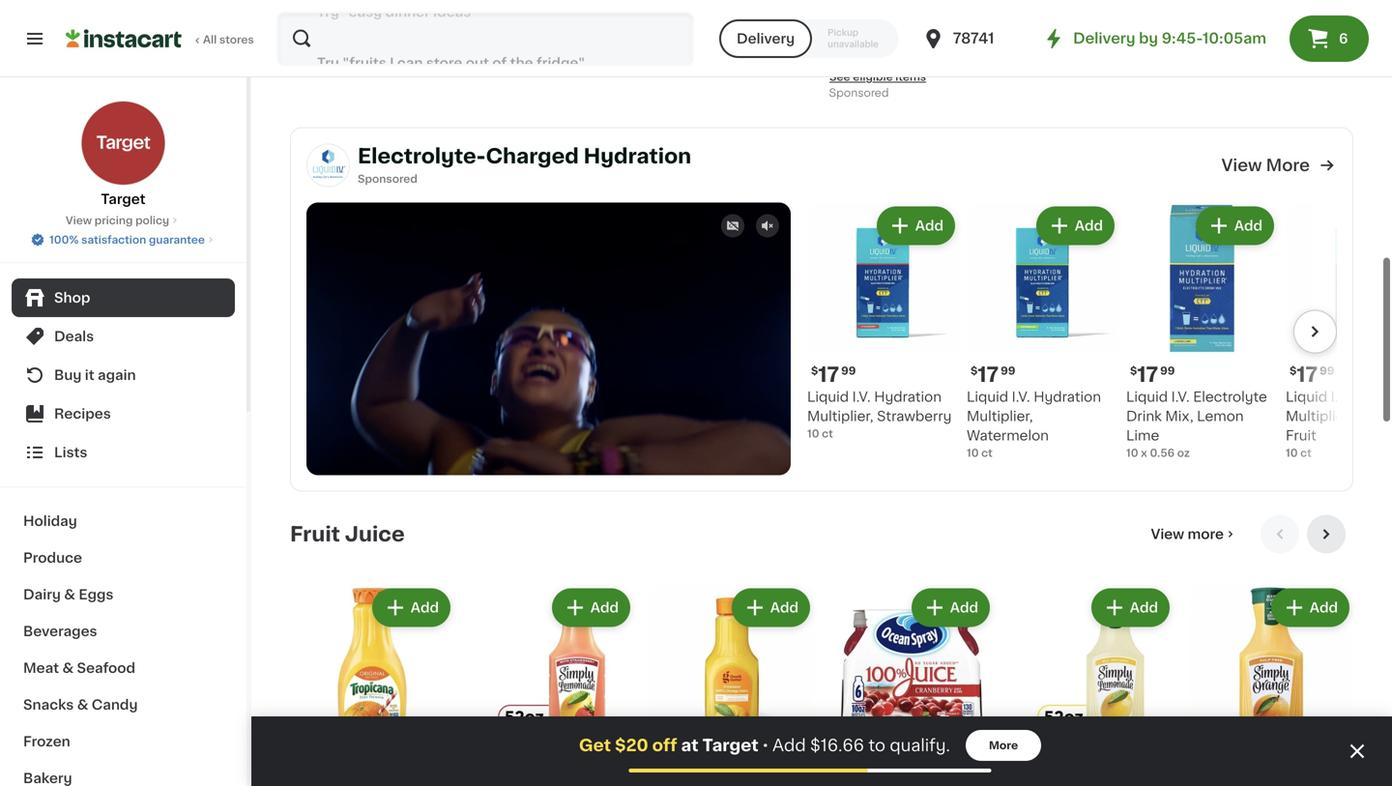 Task type: describe. For each thing, give the bounding box(es) containing it.
produce link
[[12, 540, 235, 577]]

add button for $ 3 99
[[734, 590, 809, 625]]

view more
[[1222, 157, 1311, 174]]

dairy & eggs
[[23, 588, 114, 602]]

see inside button
[[470, 52, 491, 63]]

99 for liquid i.v. electrolyte drink mix, lemon lime
[[1161, 366, 1176, 376]]

see inside buy any 2, save $0.50 see eligible items
[[830, 72, 851, 82]]

to
[[869, 738, 886, 754]]

juice
[[345, 524, 405, 544]]

off
[[653, 738, 678, 754]]

39
[[1036, 760, 1051, 771]]

(3.77k)
[[902, 17, 939, 28]]

eligible inside button
[[494, 52, 534, 63]]

oz inside liquid i.v. electrolyte drink mix, lemon lime 10 x 0.56 oz
[[1178, 448, 1191, 459]]

dairy & eggs link
[[12, 577, 235, 613]]

$ 17 99 for liquid i.v. hydra
[[1290, 365, 1335, 385]]

drink
[[1127, 410, 1163, 423]]

buy it again link
[[12, 356, 235, 395]]

$ up liquid i.v. hydration multiplier, strawberry 10 ct
[[812, 366, 819, 376]]

$ up liquid i.v. hydra 10 ct
[[1290, 366, 1298, 376]]

17 for liquid i.v. hydration multiplier, watermelon
[[978, 365, 999, 385]]

$0.50
[[919, 54, 952, 65]]

100%
[[49, 235, 79, 245]]

$ 3 39
[[1014, 759, 1051, 779]]

mix,
[[1166, 410, 1194, 423]]

view for view more
[[1222, 157, 1263, 174]]

$ 3 99
[[654, 759, 691, 779]]

fruit juice
[[290, 524, 405, 544]]

recipes link
[[12, 395, 235, 433]]

all stores link
[[66, 12, 255, 66]]

ct for liquid i.v. hydration multiplier, watermelon
[[982, 448, 993, 459]]

$ inside $ 3 99
[[654, 760, 661, 771]]

view pricing policy
[[66, 215, 169, 226]]

more
[[1188, 527, 1225, 541]]

99 for liquid i.v. hydration multiplier, strawberry
[[842, 366, 857, 376]]

i.v. for mix,
[[1172, 390, 1190, 404]]

26.82 oz
[[830, 32, 876, 43]]

liquid i.v. fueling life's adventures image
[[307, 144, 350, 187]]

spend $20, save $5 see eligible items
[[1190, 17, 1299, 45]]

more button
[[966, 730, 1042, 761]]

liquid for liquid i.v. hydration multiplier, strawberry
[[808, 390, 849, 404]]

snacks
[[23, 698, 74, 712]]

electrolyte-charged hydration spo nsored
[[358, 146, 692, 184]]

liquid i.v. electrolyte drink mix, lemon lime 10 x 0.56 oz
[[1127, 390, 1268, 459]]

holiday
[[23, 515, 77, 528]]

$20,
[[1230, 17, 1254, 28]]

liquid for liquid i.v. hydration multiplier, watermelon
[[967, 390, 1009, 404]]

see eligible items button
[[470, 32, 635, 65]]

delivery for delivery by 9:45-10:05am
[[1074, 31, 1136, 45]]

deals link
[[12, 317, 235, 356]]

10 inside liquid i.v. hydration multiplier, watermelon 10 ct
[[967, 448, 979, 459]]

buy for buy any 2, save $0.50 see eligible items
[[832, 54, 853, 65]]

$ 17 99 for liquid i.v. electrolyte drink mix, lemon lime
[[1131, 365, 1176, 385]]

26.82
[[830, 32, 861, 43]]

(49)
[[722, 17, 744, 28]]

beverages
[[23, 625, 97, 638]]

liquid i.v. hydra 10 ct
[[1287, 390, 1393, 459]]

items inside button
[[536, 52, 567, 63]]

save inside buy any 2, save $0.50 see eligible items
[[891, 54, 917, 65]]

item carousel region containing fruit juice
[[290, 515, 1354, 786]]

lists link
[[12, 433, 235, 472]]

78741
[[953, 31, 995, 45]]

hydration for liquid i.v. hydration multiplier, watermelon 10 ct
[[1034, 390, 1102, 404]]

100% satisfaction guarantee button
[[30, 228, 217, 248]]

10 inside liquid i.v. hydration multiplier, strawberry 10 ct
[[808, 429, 820, 439]]

i.v. for strawberry
[[853, 390, 871, 404]]

produce
[[23, 551, 82, 565]]

3 for $ 3 99
[[661, 759, 674, 779]]

eligible inside buy any 2, save $0.50 see eligible items
[[853, 72, 893, 82]]

shop
[[54, 291, 90, 305]]

eggs
[[79, 588, 114, 602]]

see inside spend $20, save $5 see eligible items
[[1190, 34, 1211, 45]]

target inside treatment tracker modal dialog
[[703, 738, 759, 754]]

lemon
[[1198, 410, 1245, 423]]

frozen link
[[12, 724, 235, 760]]

add button for liquid i.v. hydration multiplier, watermelon 10 ct
[[1039, 208, 1113, 243]]

dairy
[[23, 588, 61, 602]]

items inside buy any 2, save $0.50 see eligible items
[[896, 72, 927, 82]]

$ up watermelon
[[971, 366, 978, 376]]

$ 17 99 for liquid i.v. hydration multiplier, watermelon
[[971, 365, 1016, 385]]

78741 button
[[923, 12, 1039, 66]]

0.56
[[1151, 448, 1175, 459]]

17 for liquid i.v. electrolyte drink mix, lemon lime
[[1138, 365, 1159, 385]]

any
[[856, 54, 876, 65]]

candy
[[92, 698, 138, 712]]

17 for liquid i.v. hydration multiplier, strawberry
[[819, 365, 840, 385]]

spend
[[1192, 17, 1227, 28]]

6 button
[[1290, 15, 1370, 62]]

meat
[[23, 662, 59, 675]]

all stores
[[203, 34, 254, 45]]

target link
[[81, 101, 166, 209]]

2,
[[879, 54, 889, 65]]

view more
[[1152, 527, 1225, 541]]

i.v. for watermelon
[[1012, 390, 1031, 404]]

qualify.
[[890, 738, 951, 754]]

10 inside liquid i.v. hydra 10 ct
[[1287, 448, 1299, 459]]

5
[[841, 759, 854, 779]]

service type group
[[720, 19, 899, 58]]

99 for liquid i.v. hydration multiplier, watermelon
[[1001, 366, 1016, 376]]

1.48
[[489, 13, 511, 24]]

meat & seafood link
[[12, 650, 235, 687]]

lists
[[54, 446, 87, 459]]

get
[[579, 738, 611, 754]]

shop link
[[12, 279, 235, 317]]

view for view pricing policy
[[66, 215, 92, 226]]

fruit
[[290, 524, 340, 544]]

product group containing 8 x 1.48 oz
[[470, 0, 635, 65]]

nsored
[[379, 173, 418, 184]]

$4.99 element
[[1190, 757, 1354, 782]]

9:45-
[[1162, 31, 1203, 45]]

frozen
[[23, 735, 70, 749]]

product group containing 5
[[830, 585, 994, 786]]

eligible inside spend $20, save $5 see eligible items
[[1213, 34, 1253, 45]]

liquid for liquid i.v. electrolyte drink mix, lemon lime
[[1127, 390, 1169, 404]]

8
[[470, 13, 477, 24]]

it
[[85, 369, 94, 382]]

buy for buy it again
[[54, 369, 82, 382]]

meat & seafood
[[23, 662, 135, 675]]

x inside button
[[480, 13, 486, 24]]

add button for liquid i.v. electrolyte drink mix, lemon lime 10 x 0.56 oz
[[1198, 208, 1273, 243]]

recipes
[[54, 407, 111, 421]]

holiday link
[[12, 503, 235, 540]]

liquid i.v. hydration multiplier, strawberry 10 ct
[[808, 390, 952, 439]]

view pricing policy link
[[66, 213, 181, 228]]

electrolyte
[[1194, 390, 1268, 404]]



Task type: vqa. For each thing, say whether or not it's contained in the screenshot.
rightmost eligible
yes



Task type: locate. For each thing, give the bounding box(es) containing it.
2 i.v. from the left
[[1012, 390, 1031, 404]]

1 horizontal spatial delivery
[[1074, 31, 1136, 45]]

lime
[[1127, 429, 1160, 443]]

1 horizontal spatial see
[[830, 72, 851, 82]]

99 up liquid i.v. hydra 10 ct
[[1321, 366, 1335, 376]]

x right 8
[[480, 13, 486, 24]]

delivery down (49)
[[737, 32, 795, 45]]

i.v. inside liquid i.v. hydration multiplier, strawberry 10 ct
[[853, 390, 871, 404]]

& inside meat & seafood link
[[62, 662, 74, 675]]

1 vertical spatial oz
[[863, 32, 876, 43]]

hydration inside liquid i.v. hydration multiplier, strawberry 10 ct
[[875, 390, 942, 404]]

$ 17 99 up drink
[[1131, 365, 1176, 385]]

1 horizontal spatial buy
[[832, 54, 853, 65]]

0 horizontal spatial target
[[101, 192, 146, 206]]

0 horizontal spatial buy
[[54, 369, 82, 382]]

delivery
[[1074, 31, 1136, 45], [737, 32, 795, 45]]

& for snacks
[[77, 698, 88, 712]]

x
[[480, 13, 486, 24], [1142, 448, 1148, 459]]

hydration for liquid i.v. hydration multiplier, strawberry 10 ct
[[875, 390, 942, 404]]

3 i.v. from the left
[[1172, 390, 1190, 404]]

2 3 from the left
[[1021, 759, 1034, 779]]

oz
[[514, 13, 526, 24], [863, 32, 876, 43], [1178, 448, 1191, 459]]

liquid i.v. hydration multiplier, watermelon 10 ct
[[967, 390, 1102, 459]]

1 vertical spatial item carousel region
[[290, 515, 1354, 786]]

multiplier, for strawberry
[[808, 410, 874, 423]]

0 horizontal spatial x
[[480, 13, 486, 24]]

stores
[[220, 34, 254, 45]]

policy
[[135, 215, 169, 226]]

hydration
[[584, 146, 692, 166], [875, 390, 942, 404], [1034, 390, 1102, 404]]

0 vertical spatial view
[[1222, 157, 1263, 174]]

hydration inside liquid i.v. hydration multiplier, watermelon 10 ct
[[1034, 390, 1102, 404]]

liquid inside liquid i.v. electrolyte drink mix, lemon lime 10 x 0.56 oz
[[1127, 390, 1169, 404]]

instacart logo image
[[66, 27, 182, 50]]

3 liquid from the left
[[1127, 390, 1169, 404]]

1 $ 17 99 from the left
[[812, 365, 857, 385]]

& inside dairy & eggs link
[[64, 588, 75, 602]]

target up the view pricing policy link
[[101, 192, 146, 206]]

eligible down 1.48
[[494, 52, 534, 63]]

3
[[661, 759, 674, 779], [1021, 759, 1034, 779]]

multiplier,
[[808, 410, 874, 423], [967, 410, 1034, 423]]

view inside popup button
[[1152, 527, 1185, 541]]

17 up drink
[[1138, 365, 1159, 385]]

1 17 from the left
[[819, 365, 840, 385]]

ct
[[822, 429, 834, 439], [982, 448, 993, 459], [1301, 448, 1312, 459]]

multiplier, inside liquid i.v. hydration multiplier, watermelon 10 ct
[[967, 410, 1034, 423]]

1 vertical spatial see
[[470, 52, 491, 63]]

target logo image
[[81, 101, 166, 186]]

add button for $ 3 39
[[1094, 590, 1169, 625]]

buy any 2, save $0.50 see eligible items
[[830, 54, 952, 82]]

1 horizontal spatial multiplier,
[[967, 410, 1034, 423]]

$ down off
[[654, 760, 661, 771]]

view for view more
[[1152, 527, 1185, 541]]

0 horizontal spatial save
[[891, 54, 917, 65]]

save right 2,
[[891, 54, 917, 65]]

10 inside liquid i.v. electrolyte drink mix, lemon lime 10 x 0.56 oz
[[1127, 448, 1139, 459]]

4 17 from the left
[[1298, 365, 1319, 385]]

1 vertical spatial x
[[1142, 448, 1148, 459]]

1 horizontal spatial ct
[[982, 448, 993, 459]]

0 horizontal spatial see
[[470, 52, 491, 63]]

0 horizontal spatial ct
[[822, 429, 834, 439]]

17 up watermelon
[[978, 365, 999, 385]]

ct inside liquid i.v. hydration multiplier, watermelon 10 ct
[[982, 448, 993, 459]]

buy inside buy any 2, save $0.50 see eligible items
[[832, 54, 853, 65]]

0 horizontal spatial eligible
[[494, 52, 534, 63]]

eligible
[[1213, 34, 1253, 45], [494, 52, 534, 63], [853, 72, 893, 82]]

$ 17 99 for liquid i.v. hydration multiplier, strawberry
[[812, 365, 857, 385]]

4 i.v. from the left
[[1332, 390, 1350, 404]]

again
[[98, 369, 136, 382]]

0 vertical spatial see
[[1190, 34, 1211, 45]]

2 multiplier, from the left
[[967, 410, 1034, 423]]

items
[[1256, 34, 1287, 45], [536, 52, 567, 63], [896, 72, 927, 82]]

1 horizontal spatial hydration
[[875, 390, 942, 404]]

1 vertical spatial items
[[536, 52, 567, 63]]

electrolyte-
[[358, 146, 486, 166]]

snacks & candy link
[[12, 687, 235, 724]]

0 horizontal spatial hydration
[[584, 146, 692, 166]]

ct inside liquid i.v. hydra 10 ct
[[1301, 448, 1312, 459]]

0 vertical spatial &
[[64, 588, 75, 602]]

hydration for electrolyte-charged hydration spo nsored
[[584, 146, 692, 166]]

1 horizontal spatial x
[[1142, 448, 1148, 459]]

liquid inside liquid i.v. hydration multiplier, watermelon 10 ct
[[967, 390, 1009, 404]]

liquid inside liquid i.v. hydration multiplier, strawberry 10 ct
[[808, 390, 849, 404]]

treatment tracker modal dialog
[[252, 717, 1393, 786]]

bakery link
[[12, 760, 235, 786]]

& left candy
[[77, 698, 88, 712]]

17 for liquid i.v. hydra
[[1298, 365, 1319, 385]]

3 $ 17 99 from the left
[[1131, 365, 1176, 385]]

pricing
[[95, 215, 133, 226]]

1 vertical spatial more
[[990, 740, 1019, 751]]

items down 8 x 1.48 oz button
[[536, 52, 567, 63]]

3 17 from the left
[[1138, 365, 1159, 385]]

& right meat
[[62, 662, 74, 675]]

charged
[[486, 146, 579, 166]]

by
[[1140, 31, 1159, 45]]

0 horizontal spatial multiplier,
[[808, 410, 874, 423]]

1 vertical spatial buy
[[54, 369, 82, 382]]

item carousel region containing 17
[[791, 203, 1393, 461]]

$ inside $ 5 99
[[834, 760, 841, 771]]

$ down "$16.66"
[[834, 760, 841, 771]]

product group containing ★★★★★
[[830, 0, 994, 104]]

99 down at at the bottom of the page
[[676, 760, 691, 771]]

1 vertical spatial eligible
[[494, 52, 534, 63]]

delivery for delivery
[[737, 32, 795, 45]]

buy down 26.82
[[832, 54, 853, 65]]

delivery by 9:45-10:05am link
[[1043, 27, 1267, 50]]

oz right 1.48
[[514, 13, 526, 24]]

1 horizontal spatial save
[[1256, 17, 1282, 28]]

delivery inside button
[[737, 32, 795, 45]]

save left '$5'
[[1256, 17, 1282, 28]]

at
[[681, 738, 699, 754]]

multiplier, for watermelon
[[967, 410, 1034, 423]]

2 vertical spatial view
[[1152, 527, 1185, 541]]

satisfaction
[[81, 235, 146, 245]]

2 horizontal spatial see
[[1190, 34, 1211, 45]]

more inside button
[[990, 740, 1019, 751]]

i.v.
[[853, 390, 871, 404], [1012, 390, 1031, 404], [1172, 390, 1190, 404], [1332, 390, 1350, 404]]

99 up mix,
[[1161, 366, 1176, 376]]

view
[[1222, 157, 1263, 174], [66, 215, 92, 226], [1152, 527, 1185, 541]]

1 3 from the left
[[661, 759, 674, 779]]

None search field
[[277, 12, 695, 66]]

liquid
[[808, 390, 849, 404], [967, 390, 1009, 404], [1127, 390, 1169, 404], [1287, 390, 1328, 404]]

2 vertical spatial eligible
[[853, 72, 893, 82]]

0 horizontal spatial oz
[[514, 13, 526, 24]]

1 horizontal spatial 3
[[1021, 759, 1034, 779]]

i.v. inside liquid i.v. hydra 10 ct
[[1332, 390, 1350, 404]]

target left •
[[703, 738, 759, 754]]

liquid for liquid i.v. hydra
[[1287, 390, 1328, 404]]

eligible down $20,
[[1213, 34, 1253, 45]]

100% satisfaction guarantee
[[49, 235, 205, 245]]

delivery by 9:45-10:05am
[[1074, 31, 1267, 45]]

item carousel region
[[791, 203, 1393, 461], [290, 515, 1354, 786]]

beverages link
[[12, 613, 235, 650]]

strawberry
[[877, 410, 952, 423]]

17 up liquid i.v. hydration multiplier, strawberry 10 ct
[[819, 365, 840, 385]]

0 horizontal spatial 3
[[661, 759, 674, 779]]

oz up any
[[863, 32, 876, 43]]

hydra
[[1353, 390, 1393, 404]]

0 vertical spatial target
[[101, 192, 146, 206]]

& left eggs
[[64, 588, 75, 602]]

2 horizontal spatial oz
[[1178, 448, 1191, 459]]

0 vertical spatial x
[[480, 13, 486, 24]]

$ up drink
[[1131, 366, 1138, 376]]

17 up liquid i.v. hydra 10 ct
[[1298, 365, 1319, 385]]

1 liquid from the left
[[808, 390, 849, 404]]

1 horizontal spatial oz
[[863, 32, 876, 43]]

i.v. inside liquid i.v. electrolyte drink mix, lemon lime 10 x 0.56 oz
[[1172, 390, 1190, 404]]

0 vertical spatial oz
[[514, 13, 526, 24]]

snacks & candy
[[23, 698, 138, 712]]

multiplier, inside liquid i.v. hydration multiplier, strawberry 10 ct
[[808, 410, 874, 423]]

3 left 39
[[1021, 759, 1034, 779]]

multiplier, up watermelon
[[967, 410, 1034, 423]]

buy left it
[[54, 369, 82, 382]]

2 vertical spatial &
[[77, 698, 88, 712]]

10:05am
[[1203, 31, 1267, 45]]

see eligible items
[[470, 52, 567, 63]]

add button for $ 5 99
[[914, 590, 989, 625]]

&
[[64, 588, 75, 602], [62, 662, 74, 675], [77, 698, 88, 712]]

99 inside $ 3 99
[[676, 760, 691, 771]]

0 vertical spatial more
[[1267, 157, 1311, 174]]

99 up liquid i.v. hydration multiplier, strawberry 10 ct
[[842, 366, 857, 376]]

multiplier, left strawberry
[[808, 410, 874, 423]]

99 right 5
[[856, 760, 871, 771]]

ct inside liquid i.v. hydration multiplier, strawberry 10 ct
[[822, 429, 834, 439]]

2 horizontal spatial eligible
[[1213, 34, 1253, 45]]

0 horizontal spatial more
[[990, 740, 1019, 751]]

add inside treatment tracker modal dialog
[[773, 738, 806, 754]]

items down '$0.50'
[[896, 72, 927, 82]]

99 up liquid i.v. hydration multiplier, watermelon 10 ct
[[1001, 366, 1016, 376]]

$ left 39
[[1014, 760, 1021, 771]]

1 vertical spatial target
[[703, 738, 759, 754]]

guarantee
[[149, 235, 205, 245]]

$16.66
[[811, 738, 865, 754]]

add button
[[879, 208, 954, 243], [1039, 208, 1113, 243], [1198, 208, 1273, 243], [374, 590, 449, 625], [554, 590, 629, 625], [734, 590, 809, 625], [914, 590, 989, 625], [1094, 590, 1169, 625], [1274, 590, 1348, 625]]

1 horizontal spatial more
[[1267, 157, 1311, 174]]

99 inside $ 5 99
[[856, 760, 871, 771]]

0 horizontal spatial view
[[66, 215, 92, 226]]

& inside snacks & candy link
[[77, 698, 88, 712]]

10
[[808, 429, 820, 439], [967, 448, 979, 459], [1127, 448, 1139, 459], [1287, 448, 1299, 459]]

$ 17 99 up liquid i.v. hydra 10 ct
[[1290, 365, 1335, 385]]

2 horizontal spatial ct
[[1301, 448, 1312, 459]]

buy
[[832, 54, 853, 65], [54, 369, 82, 382]]

0 vertical spatial item carousel region
[[791, 203, 1393, 461]]

1 horizontal spatial items
[[896, 72, 927, 82]]

add button for liquid i.v. hydration multiplier, strawberry 10 ct
[[879, 208, 954, 243]]

see down 8
[[470, 52, 491, 63]]

watermelon
[[967, 429, 1049, 443]]

$ 17 99 up liquid i.v. hydration multiplier, strawberry 10 ct
[[812, 365, 857, 385]]

i.v. inside liquid i.v. hydration multiplier, watermelon 10 ct
[[1012, 390, 1031, 404]]

ct for liquid i.v. hydration multiplier, strawberry
[[822, 429, 834, 439]]

$ inside $ 3 39
[[1014, 760, 1021, 771]]

delivery left by
[[1074, 31, 1136, 45]]

items down '$5'
[[1256, 34, 1287, 45]]

bakery
[[23, 772, 72, 785]]

deals
[[54, 330, 94, 343]]

2 horizontal spatial hydration
[[1034, 390, 1102, 404]]

2 vertical spatial see
[[830, 72, 851, 82]]

& for meat
[[62, 662, 74, 675]]

8 x 1.48 oz
[[470, 13, 526, 24]]

0 vertical spatial items
[[1256, 34, 1287, 45]]

2 horizontal spatial items
[[1256, 34, 1287, 45]]

& for dairy
[[64, 588, 75, 602]]

delivery button
[[720, 19, 813, 58]]

2 vertical spatial items
[[896, 72, 927, 82]]

save inside spend $20, save $5 see eligible items
[[1256, 17, 1282, 28]]

1 vertical spatial &
[[62, 662, 74, 675]]

liquid inside liquid i.v. hydra 10 ct
[[1287, 390, 1328, 404]]

eligible down any
[[853, 72, 893, 82]]

•
[[763, 738, 769, 753]]

oz inside button
[[514, 13, 526, 24]]

1 vertical spatial view
[[66, 215, 92, 226]]

3 for $ 3 39
[[1021, 759, 1034, 779]]

1 multiplier, from the left
[[808, 410, 874, 423]]

target
[[101, 192, 146, 206], [703, 738, 759, 754]]

Search field
[[279, 14, 693, 64]]

1 horizontal spatial target
[[703, 738, 759, 754]]

0 vertical spatial eligible
[[1213, 34, 1253, 45]]

6
[[1340, 32, 1349, 45]]

2 liquid from the left
[[967, 390, 1009, 404]]

2 17 from the left
[[978, 365, 999, 385]]

hydration inside electrolyte-charged hydration spo nsored
[[584, 146, 692, 166]]

0 horizontal spatial items
[[536, 52, 567, 63]]

x down lime
[[1142, 448, 1148, 459]]

★★★★★
[[650, 14, 718, 28], [650, 14, 718, 28], [830, 14, 898, 28], [830, 14, 898, 28], [1010, 14, 1078, 28], [1010, 14, 1078, 28]]

1 horizontal spatial view
[[1152, 527, 1185, 541]]

sponsored badge image
[[830, 88, 888, 99]]

1 horizontal spatial eligible
[[853, 72, 893, 82]]

0 horizontal spatial delivery
[[737, 32, 795, 45]]

$20
[[615, 738, 649, 754]]

2 horizontal spatial view
[[1222, 157, 1263, 174]]

99 for liquid i.v. hydra
[[1321, 366, 1335, 376]]

oz right 0.56
[[1178, 448, 1191, 459]]

3 down off
[[661, 759, 674, 779]]

items inside spend $20, save $5 see eligible items
[[1256, 34, 1287, 45]]

$ 5 99
[[834, 759, 871, 779]]

see up sponsored badge image
[[830, 72, 851, 82]]

0 vertical spatial buy
[[832, 54, 853, 65]]

0 vertical spatial save
[[1256, 17, 1282, 28]]

seafood
[[77, 662, 135, 675]]

2 vertical spatial oz
[[1178, 448, 1191, 459]]

$ 17 99 up watermelon
[[971, 365, 1016, 385]]

x inside liquid i.v. electrolyte drink mix, lemon lime 10 x 0.56 oz
[[1142, 448, 1148, 459]]

$3.39 element
[[470, 757, 635, 782]]

see down spend
[[1190, 34, 1211, 45]]

product group
[[470, 0, 635, 65], [830, 0, 994, 104], [808, 203, 960, 442], [967, 203, 1119, 461], [1127, 203, 1279, 461], [290, 585, 455, 786], [470, 585, 635, 786], [650, 585, 814, 786], [830, 585, 994, 786], [1010, 585, 1174, 786], [1190, 585, 1354, 786]]

buy it again
[[54, 369, 136, 382]]

all
[[203, 34, 217, 45]]

1 i.v. from the left
[[853, 390, 871, 404]]

4 liquid from the left
[[1287, 390, 1328, 404]]

spo
[[358, 173, 379, 184]]

i.v. for ct
[[1332, 390, 1350, 404]]

1 vertical spatial save
[[891, 54, 917, 65]]

4 $ 17 99 from the left
[[1290, 365, 1335, 385]]

$ 17 99
[[812, 365, 857, 385], [971, 365, 1016, 385], [1131, 365, 1176, 385], [1290, 365, 1335, 385]]

2 $ 17 99 from the left
[[971, 365, 1016, 385]]



